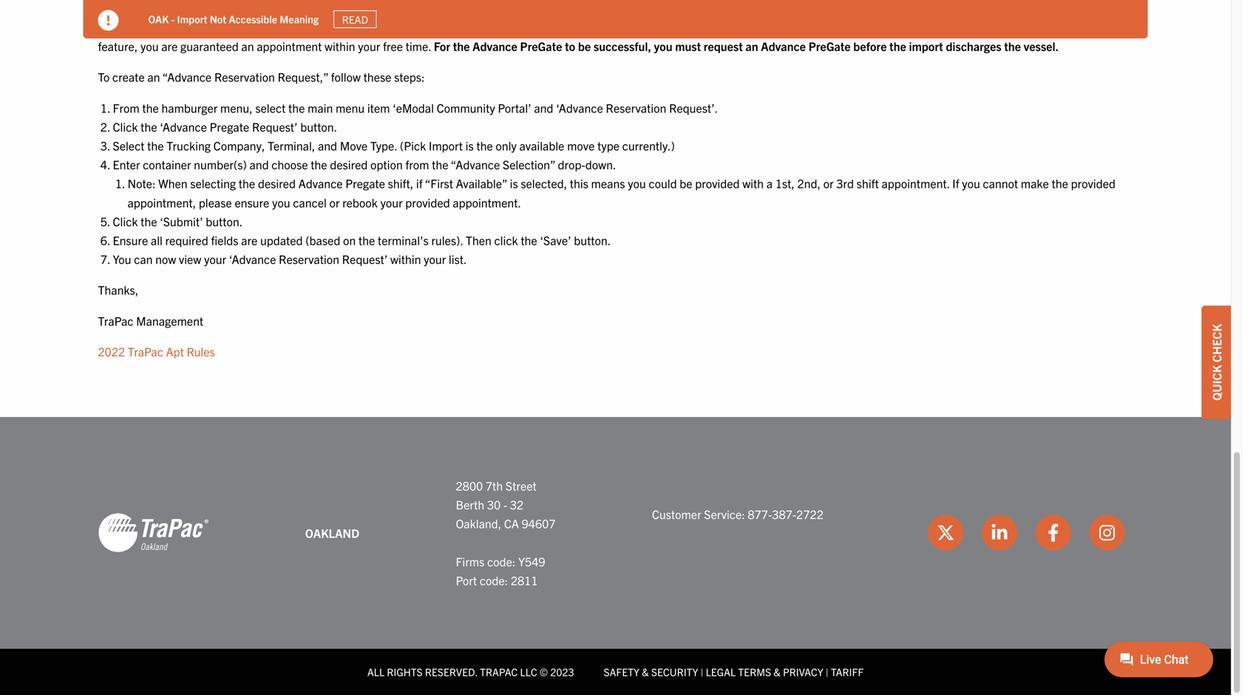 Task type: describe. For each thing, give the bounding box(es) containing it.
'submit'
[[160, 214, 203, 228]]

this inside at trapac lax, the emodal platform allows a trucking company to request an appointment reservation before the container is available; this is known as an "advance reservation request." using this feature, you are guaranteed an appointment within your free time.
[[1083, 20, 1102, 34]]

ca
[[504, 516, 519, 531]]

terminal's
[[378, 233, 429, 247]]

must
[[675, 39, 701, 53]]

1 horizontal spatial advance
[[473, 39, 518, 53]]

(pick
[[400, 138, 426, 153]]

rights
[[387, 665, 423, 679]]

rules
[[187, 344, 215, 359]]

is left only
[[466, 138, 474, 153]]

import
[[909, 39, 943, 53]]

2 pregate from the left
[[809, 39, 851, 53]]

safety
[[604, 665, 640, 679]]

menu
[[336, 100, 365, 115]]

1 horizontal spatial request'
[[342, 252, 388, 266]]

as
[[855, 20, 867, 34]]

within inside at trapac lax, the emodal platform allows a trucking company to request an appointment reservation before the container is available; this is known as an "advance reservation request." using this feature, you are guaranteed an appointment within your free time.
[[325, 39, 355, 53]]

option
[[371, 157, 403, 172]]

reservation
[[557, 20, 614, 34]]

privacy
[[783, 665, 824, 679]]

these
[[364, 69, 392, 84]]

quick check link
[[1202, 306, 1231, 419]]

is down selection"
[[510, 176, 518, 191]]

is up for the advance pregate to be successful, you must request an advance pregate before the import discharges the vessel. on the top of page
[[722, 20, 731, 34]]

if
[[416, 176, 423, 191]]

from the hamburger menu, select the main menu item 'emodal community portal' and 'advance reservation request'. click the 'advance pregate request' button. select the trucking company, terminal, and move type. (pick import is the only available move type currently.) enter container number(s) and choose the desired option from the "advance selection" drop-down. note: when selecting the desired advance pregate shift, if "first available" is selected, this means you could be provided with a 1st, 2nd, or 3rd shift appointment. if you cannot make the provided appointment, please ensure you cancel or rebook your provided appointment. click the 'submit' button. ensure all required fields are updated (based on the terminal's rules). then click the 'save' button. you can now view your 'advance reservation request' within your list.
[[113, 100, 1116, 266]]

for the advance pregate to be successful, you must request an advance pregate before the import discharges the vessel.
[[434, 39, 1061, 53]]

1 vertical spatial trapac
[[98, 313, 133, 328]]

0 horizontal spatial -
[[171, 12, 175, 26]]

quick check
[[1209, 324, 1224, 401]]

y549
[[518, 554, 546, 569]]

oakland
[[305, 525, 360, 540]]

to inside at trapac lax, the emodal platform allows a trucking company to request an appointment reservation before the container is available; this is known as an "advance reservation request." using this feature, you are guaranteed an appointment within your free time.
[[419, 20, 430, 34]]

safety & security | legal terms & privacy | tariff
[[604, 665, 864, 679]]

you left could
[[628, 176, 646, 191]]

safety & security link
[[604, 665, 699, 679]]

oak - import not accessible meaning
[[148, 12, 319, 26]]

1 vertical spatial "advance
[[162, 69, 212, 84]]

1 vertical spatial to
[[565, 39, 576, 53]]

allows
[[282, 20, 314, 34]]

discharges
[[946, 39, 1002, 53]]

main
[[308, 100, 333, 115]]

"first
[[425, 176, 453, 191]]

from
[[406, 157, 429, 172]]

1 vertical spatial or
[[329, 195, 340, 210]]

a inside from the hamburger menu, select the main menu item 'emodal community portal' and 'advance reservation request'. click the 'advance pregate request' button. select the trucking company, terminal, and move type. (pick import is the only available move type currently.) enter container number(s) and choose the desired option from the "advance selection" drop-down. note: when selecting the desired advance pregate shift, if "first available" is selected, this means you could be provided with a 1st, 2nd, or 3rd shift appointment. if you cannot make the provided appointment, please ensure you cancel or rebook your provided appointment. click the 'submit' button. ensure all required fields are updated (based on the terminal's rules). then click the 'save' button. you can now view your 'advance reservation request' within your list.
[[767, 176, 773, 191]]

please
[[199, 195, 232, 210]]

successful,
[[594, 39, 651, 53]]

2 horizontal spatial button.
[[574, 233, 611, 247]]

if
[[953, 176, 960, 191]]

then
[[466, 233, 492, 247]]

reservation down (based at the left
[[279, 252, 339, 266]]

you
[[113, 252, 131, 266]]

ensure
[[235, 195, 269, 210]]

your inside at trapac lax, the emodal platform allows a trucking company to request an appointment reservation before the container is available; this is known as an "advance reservation request." using this feature, you are guaranteed an appointment within your free time.
[[358, 39, 380, 53]]

street
[[506, 478, 537, 493]]

menu,
[[220, 100, 253, 115]]

2800
[[456, 478, 483, 493]]

1 & from the left
[[642, 665, 649, 679]]

0 vertical spatial pregate
[[210, 119, 249, 134]]

could
[[649, 176, 677, 191]]

on
[[343, 233, 356, 247]]

with
[[743, 176, 764, 191]]

appointment,
[[128, 195, 196, 210]]

to create an "advance reservation request," follow these steps:
[[98, 69, 425, 84]]

terminal,
[[268, 138, 315, 153]]

solid image
[[98, 10, 119, 31]]

select
[[113, 138, 145, 153]]

follow
[[331, 69, 361, 84]]

is right this
[[808, 20, 817, 34]]

trapac
[[480, 665, 518, 679]]

move
[[567, 138, 595, 153]]

reservation up currently.)
[[606, 100, 667, 115]]

community
[[437, 100, 495, 115]]

from
[[113, 100, 140, 115]]

before inside at trapac lax, the emodal platform allows a trucking company to request an appointment reservation before the container is available; this is known as an "advance reservation request." using this feature, you are guaranteed an appointment within your free time.
[[617, 20, 649, 34]]

0 vertical spatial code:
[[487, 554, 516, 569]]

available
[[520, 138, 565, 153]]

1 horizontal spatial and
[[318, 138, 337, 153]]

0 vertical spatial import
[[177, 12, 207, 26]]

legal
[[706, 665, 736, 679]]

firms
[[456, 554, 485, 569]]

cannot
[[983, 176, 1019, 191]]

move
[[340, 138, 368, 153]]

rules).
[[431, 233, 463, 247]]

number(s)
[[194, 157, 247, 172]]

request,"
[[278, 69, 328, 84]]

your down shift,
[[381, 195, 403, 210]]

all rights reserved. trapac llc © 2023
[[367, 665, 574, 679]]

1 vertical spatial pregate
[[346, 176, 385, 191]]

1 vertical spatial code:
[[480, 573, 508, 588]]

trapac for at
[[112, 20, 147, 34]]

currently.)
[[622, 138, 675, 153]]

all
[[151, 233, 163, 247]]

meaning
[[280, 12, 319, 26]]

not
[[210, 12, 226, 26]]

7th
[[486, 478, 503, 493]]

a inside at trapac lax, the emodal platform allows a trucking company to request an appointment reservation before the container is available; this is known as an "advance reservation request." using this feature, you are guaranteed an appointment within your free time.
[[316, 20, 323, 34]]

oakland,
[[456, 516, 502, 531]]

- inside 2800 7th street berth 30 - 32 oakland, ca 94607
[[504, 497, 508, 512]]

0 horizontal spatial provided
[[406, 195, 450, 210]]

updated
[[260, 233, 303, 247]]

0 horizontal spatial be
[[578, 39, 591, 53]]

free
[[383, 39, 403, 53]]

port
[[456, 573, 477, 588]]

2023
[[551, 665, 574, 679]]

be inside from the hamburger menu, select the main menu item 'emodal community portal' and 'advance reservation request'. click the 'advance pregate request' button. select the trucking company, terminal, and move type. (pick import is the only available move type currently.) enter container number(s) and choose the desired option from the "advance selection" drop-down. note: when selecting the desired advance pregate shift, if "first available" is selected, this means you could be provided with a 1st, 2nd, or 3rd shift appointment. if you cannot make the provided appointment, please ensure you cancel or rebook your provided appointment. click the 'submit' button. ensure all required fields are updated (based on the terminal's rules). then click the 'save' button. you can now view your 'advance reservation request' within your list.
[[680, 176, 693, 191]]

drop-
[[558, 157, 586, 172]]

1 horizontal spatial request
[[704, 39, 743, 53]]

1st,
[[776, 176, 795, 191]]

©
[[540, 665, 548, 679]]

you inside at trapac lax, the emodal platform allows a trucking company to request an appointment reservation before the container is available; this is known as an "advance reservation request." using this feature, you are guaranteed an appointment within your free time.
[[141, 39, 159, 53]]

1 vertical spatial before
[[854, 39, 887, 53]]

1 vertical spatial button.
[[206, 214, 243, 228]]

berth
[[456, 497, 485, 512]]

2 | from the left
[[826, 665, 829, 679]]

0 horizontal spatial appointment.
[[453, 195, 521, 210]]

'save'
[[540, 233, 571, 247]]

guaranteed
[[180, 39, 239, 53]]

this
[[784, 20, 806, 34]]

2022 trapac apt rules link
[[98, 344, 215, 359]]

1 | from the left
[[701, 665, 704, 679]]

at
[[98, 20, 109, 34]]

trucking
[[167, 138, 211, 153]]

request."
[[1000, 20, 1049, 34]]

container inside at trapac lax, the emodal platform allows a trucking company to request an appointment reservation before the container is available; this is known as an "advance reservation request." using this feature, you are guaranteed an appointment within your free time.
[[671, 20, 720, 34]]

now
[[155, 252, 176, 266]]



Task type: vqa. For each thing, say whether or not it's contained in the screenshot.
menu bar inside BANNER
no



Task type: locate. For each thing, give the bounding box(es) containing it.
you left must
[[654, 39, 673, 53]]

1 horizontal spatial be
[[680, 176, 693, 191]]

desired
[[330, 157, 368, 172], [258, 176, 296, 191]]

0 horizontal spatial advance
[[299, 176, 343, 191]]

1 horizontal spatial "advance
[[451, 157, 500, 172]]

trapac for 2022
[[128, 344, 163, 359]]

provided right make
[[1071, 176, 1116, 191]]

& right terms
[[774, 665, 781, 679]]

1 vertical spatial -
[[504, 497, 508, 512]]

advance right for
[[473, 39, 518, 53]]

only
[[496, 138, 517, 153]]

and left move
[[318, 138, 337, 153]]

rebook
[[343, 195, 378, 210]]

appointment. left if
[[882, 176, 950, 191]]

main content
[[83, 0, 1148, 373]]

1 horizontal spatial appointment
[[489, 20, 554, 34]]

feature,
[[98, 39, 138, 53]]

trapac down thanks,
[[98, 313, 133, 328]]

provided
[[695, 176, 740, 191], [1071, 176, 1116, 191], [406, 195, 450, 210]]

1 horizontal spatial -
[[504, 497, 508, 512]]

request' down on
[[342, 252, 388, 266]]

1 horizontal spatial |
[[826, 665, 829, 679]]

using
[[1052, 20, 1081, 34]]

0 vertical spatial trapac
[[112, 20, 147, 34]]

'advance up trucking
[[160, 119, 207, 134]]

advance down this
[[761, 39, 806, 53]]

time.
[[406, 39, 431, 53]]

this down drop- in the left of the page
[[570, 176, 589, 191]]

0 vertical spatial click
[[113, 119, 138, 134]]

pregate up rebook
[[346, 176, 385, 191]]

0 vertical spatial or
[[824, 176, 834, 191]]

1 horizontal spatial button.
[[300, 119, 337, 134]]

-
[[171, 12, 175, 26], [504, 497, 508, 512]]

to
[[98, 69, 110, 84]]

desired down move
[[330, 157, 368, 172]]

|
[[701, 665, 704, 679], [826, 665, 829, 679]]

0 vertical spatial within
[[325, 39, 355, 53]]

0 horizontal spatial request'
[[252, 119, 298, 134]]

0 vertical spatial appointment.
[[882, 176, 950, 191]]

0 vertical spatial container
[[671, 20, 720, 34]]

0 horizontal spatial pregate
[[520, 39, 562, 53]]

1 horizontal spatial within
[[390, 252, 421, 266]]

2 vertical spatial trapac
[[128, 344, 163, 359]]

1 vertical spatial appointment.
[[453, 195, 521, 210]]

required
[[165, 233, 208, 247]]

"advance up "available""
[[451, 157, 500, 172]]

container inside from the hamburger menu, select the main menu item 'emodal community portal' and 'advance reservation request'. click the 'advance pregate request' button. select the trucking company, terminal, and move type. (pick import is the only available move type currently.) enter container number(s) and choose the desired option from the "advance selection" drop-down. note: when selecting the desired advance pregate shift, if "first available" is selected, this means you could be provided with a 1st, 2nd, or 3rd shift appointment. if you cannot make the provided appointment, please ensure you cancel or rebook your provided appointment. click the 'submit' button. ensure all required fields are updated (based on the terminal's rules). then click the 'save' button. you can now view your 'advance reservation request' within your list.
[[143, 157, 191, 172]]

1 vertical spatial desired
[[258, 176, 296, 191]]

2 click from the top
[[113, 214, 138, 228]]

customer
[[652, 507, 702, 521]]

pregate down known
[[809, 39, 851, 53]]

trapac up feature,
[[112, 20, 147, 34]]

0 vertical spatial are
[[161, 39, 178, 53]]

make
[[1021, 176, 1049, 191]]

provided left with on the top right of page
[[695, 176, 740, 191]]

0 vertical spatial this
[[1083, 20, 1102, 34]]

| left the legal
[[701, 665, 704, 679]]

shift
[[857, 176, 879, 191]]

click down from
[[113, 119, 138, 134]]

0 vertical spatial "advance
[[885, 20, 934, 34]]

0 vertical spatial request'
[[252, 119, 298, 134]]

reserved.
[[425, 665, 478, 679]]

appointment. down "available""
[[453, 195, 521, 210]]

quick
[[1209, 365, 1224, 401]]

"advance inside at trapac lax, the emodal platform allows a trucking company to request an appointment reservation before the container is available; this is known as an "advance reservation request." using this feature, you are guaranteed an appointment within your free time.
[[885, 20, 934, 34]]

1 horizontal spatial a
[[767, 176, 773, 191]]

for
[[434, 39, 450, 53]]

firms code:  y549 port code:  2811
[[456, 554, 546, 588]]

reservation inside at trapac lax, the emodal platform allows a trucking company to request an appointment reservation before the container is available; this is known as an "advance reservation request." using this feature, you are guaranteed an appointment within your free time.
[[937, 20, 997, 34]]

within
[[325, 39, 355, 53], [390, 252, 421, 266]]

1 vertical spatial container
[[143, 157, 191, 172]]

0 horizontal spatial before
[[617, 20, 649, 34]]

item
[[367, 100, 390, 115]]

terms
[[738, 665, 771, 679]]

ensure
[[113, 233, 148, 247]]

advance inside from the hamburger menu, select the main menu item 'emodal community portal' and 'advance reservation request'. click the 'advance pregate request' button. select the trucking company, terminal, and move type. (pick import is the only available move type currently.) enter container number(s) and choose the desired option from the "advance selection" drop-down. note: when selecting the desired advance pregate shift, if "first available" is selected, this means you could be provided with a 1st, 2nd, or 3rd shift appointment. if you cannot make the provided appointment, please ensure you cancel or rebook your provided appointment. click the 'submit' button. ensure all required fields are updated (based on the terminal's rules). then click the 'save' button. you can now view your 'advance reservation request' within your list.
[[299, 176, 343, 191]]

view
[[179, 252, 201, 266]]

1 pregate from the left
[[520, 39, 562, 53]]

type
[[598, 138, 620, 153]]

your left free
[[358, 39, 380, 53]]

request up for
[[432, 20, 471, 34]]

0 horizontal spatial this
[[570, 176, 589, 191]]

1 horizontal spatial import
[[429, 138, 463, 153]]

you
[[141, 39, 159, 53], [654, 39, 673, 53], [628, 176, 646, 191], [962, 176, 981, 191], [272, 195, 290, 210]]

button. right 'save'
[[574, 233, 611, 247]]

1 horizontal spatial container
[[671, 20, 720, 34]]

before up successful, at the top of the page
[[617, 20, 649, 34]]

click
[[113, 119, 138, 134], [113, 214, 138, 228]]

code: right port
[[480, 573, 508, 588]]

'advance up move
[[556, 100, 603, 115]]

desired down choose
[[258, 176, 296, 191]]

32
[[510, 497, 524, 512]]

shift,
[[388, 176, 414, 191]]

0 vertical spatial 'advance
[[556, 100, 603, 115]]

your
[[358, 39, 380, 53], [381, 195, 403, 210], [204, 252, 226, 266], [424, 252, 446, 266]]

advance up cancel
[[299, 176, 343, 191]]

1 vertical spatial and
[[318, 138, 337, 153]]

0 horizontal spatial a
[[316, 20, 323, 34]]

main content containing at trapac lax, the emodal platform allows a trucking company to request an appointment reservation before the container is available; this is known as an "advance reservation request." using this feature, you are guaranteed an appointment within your free time.
[[83, 0, 1148, 373]]

appointment.
[[882, 176, 950, 191], [453, 195, 521, 210]]

to up the time.
[[419, 20, 430, 34]]

1 horizontal spatial this
[[1083, 20, 1102, 34]]

1 horizontal spatial 'advance
[[229, 252, 276, 266]]

company,
[[214, 138, 265, 153]]

means
[[591, 176, 625, 191]]

0 vertical spatial desired
[[330, 157, 368, 172]]

oakland image
[[98, 512, 209, 554]]

appointment down the allows
[[257, 39, 322, 53]]

company
[[370, 20, 417, 34]]

you right if
[[962, 176, 981, 191]]

877-
[[748, 507, 772, 521]]

and down company,
[[250, 157, 269, 172]]

2 & from the left
[[774, 665, 781, 679]]

0 horizontal spatial import
[[177, 12, 207, 26]]

be down reservation
[[578, 39, 591, 53]]

footer containing 2800 7th street
[[0, 417, 1231, 695]]

2 vertical spatial and
[[250, 157, 269, 172]]

trapac inside at trapac lax, the emodal platform allows a trucking company to request an appointment reservation before the container is available; this is known as an "advance reservation request." using this feature, you are guaranteed an appointment within your free time.
[[112, 20, 147, 34]]

0 horizontal spatial and
[[250, 157, 269, 172]]

0 vertical spatial -
[[171, 12, 175, 26]]

a
[[316, 20, 323, 34], [767, 176, 773, 191]]

footer
[[0, 417, 1231, 695]]

to down reservation
[[565, 39, 576, 53]]

a left "1st,"
[[767, 176, 773, 191]]

387-
[[772, 507, 797, 521]]

to
[[419, 20, 430, 34], [565, 39, 576, 53]]

0 horizontal spatial button.
[[206, 214, 243, 228]]

request right must
[[704, 39, 743, 53]]

you left cancel
[[272, 195, 290, 210]]

reservation up the menu,
[[214, 69, 275, 84]]

within down the terminal's
[[390, 252, 421, 266]]

1 vertical spatial be
[[680, 176, 693, 191]]

0 vertical spatial be
[[578, 39, 591, 53]]

container up when
[[143, 157, 191, 172]]

- left 32
[[504, 497, 508, 512]]

0 vertical spatial to
[[419, 20, 430, 34]]

management
[[136, 313, 203, 328]]

selection"
[[503, 157, 555, 172]]

pregate
[[210, 119, 249, 134], [346, 176, 385, 191]]

are
[[161, 39, 178, 53], [241, 233, 258, 247]]

1 vertical spatial within
[[390, 252, 421, 266]]

down.
[[586, 157, 616, 172]]

1 vertical spatial import
[[429, 138, 463, 153]]

0 horizontal spatial pregate
[[210, 119, 249, 134]]

can
[[134, 252, 153, 266]]

are inside at trapac lax, the emodal platform allows a trucking company to request an appointment reservation before the container is available; this is known as an "advance reservation request." using this feature, you are guaranteed an appointment within your free time.
[[161, 39, 178, 53]]

0 horizontal spatial within
[[325, 39, 355, 53]]

2 horizontal spatial and
[[534, 100, 554, 115]]

0 horizontal spatial |
[[701, 665, 704, 679]]

0 horizontal spatial "advance
[[162, 69, 212, 84]]

2 horizontal spatial advance
[[761, 39, 806, 53]]

click
[[494, 233, 518, 247]]

0 horizontal spatial container
[[143, 157, 191, 172]]

1 horizontal spatial appointment.
[[882, 176, 950, 191]]

2 vertical spatial 'advance
[[229, 252, 276, 266]]

request'
[[252, 119, 298, 134], [342, 252, 388, 266]]

are right the fields
[[241, 233, 258, 247]]

0 horizontal spatial desired
[[258, 176, 296, 191]]

1 vertical spatial appointment
[[257, 39, 322, 53]]

trapac left "apt" on the left of the page
[[128, 344, 163, 359]]

button.
[[300, 119, 337, 134], [206, 214, 243, 228], [574, 233, 611, 247]]

1 horizontal spatial or
[[824, 176, 834, 191]]

0 horizontal spatial or
[[329, 195, 340, 210]]

0 vertical spatial and
[[534, 100, 554, 115]]

1 vertical spatial request'
[[342, 252, 388, 266]]

pregate down the menu,
[[210, 119, 249, 134]]

you down lax,
[[141, 39, 159, 53]]

0 horizontal spatial &
[[642, 665, 649, 679]]

0 horizontal spatial 'advance
[[160, 119, 207, 134]]

button. up the fields
[[206, 214, 243, 228]]

this inside from the hamburger menu, select the main menu item 'emodal community portal' and 'advance reservation request'. click the 'advance pregate request' button. select the trucking company, terminal, and move type. (pick import is the only available move type currently.) enter container number(s) and choose the desired option from the "advance selection" drop-down. note: when selecting the desired advance pregate shift, if "first available" is selected, this means you could be provided with a 1st, 2nd, or 3rd shift appointment. if you cannot make the provided appointment, please ensure you cancel or rebook your provided appointment. click the 'submit' button. ensure all required fields are updated (based on the terminal's rules). then click the 'save' button. you can now view your 'advance reservation request' within your list.
[[570, 176, 589, 191]]

0 horizontal spatial appointment
[[257, 39, 322, 53]]

are inside from the hamburger menu, select the main menu item 'emodal community portal' and 'advance reservation request'. click the 'advance pregate request' button. select the trucking company, terminal, and move type. (pick import is the only available move type currently.) enter container number(s) and choose the desired option from the "advance selection" drop-down. note: when selecting the desired advance pregate shift, if "first available" is selected, this means you could be provided with a 1st, 2nd, or 3rd shift appointment. if you cannot make the provided appointment, please ensure you cancel or rebook your provided appointment. click the 'submit' button. ensure all required fields are updated (based on the terminal's rules). then click the 'save' button. you can now view your 'advance reservation request' within your list.
[[241, 233, 258, 247]]

button. down main
[[300, 119, 337, 134]]

1 vertical spatial 'advance
[[160, 119, 207, 134]]

"advance inside from the hamburger menu, select the main menu item 'emodal community portal' and 'advance reservation request'. click the 'advance pregate request' button. select the trucking company, terminal, and move type. (pick import is the only available move type currently.) enter container number(s) and choose the desired option from the "advance selection" drop-down. note: when selecting the desired advance pregate shift, if "first available" is selected, this means you could be provided with a 1st, 2nd, or 3rd shift appointment. if you cannot make the provided appointment, please ensure you cancel or rebook your provided appointment. click the 'submit' button. ensure all required fields are updated (based on the terminal's rules). then click the 'save' button. you can now view your 'advance reservation request' within your list.
[[451, 157, 500, 172]]

provided down if
[[406, 195, 450, 210]]

2811
[[511, 573, 538, 588]]

and right portal'
[[534, 100, 554, 115]]

type.
[[370, 138, 397, 153]]

before down as
[[854, 39, 887, 53]]

request' down select
[[252, 119, 298, 134]]

be right could
[[680, 176, 693, 191]]

import right the (pick
[[429, 138, 463, 153]]

0 horizontal spatial to
[[419, 20, 430, 34]]

0 vertical spatial before
[[617, 20, 649, 34]]

a right the allows
[[316, 20, 323, 34]]

2nd,
[[798, 176, 821, 191]]

& right safety
[[642, 665, 649, 679]]

pregate
[[520, 39, 562, 53], [809, 39, 851, 53]]

0 vertical spatial button.
[[300, 119, 337, 134]]

import left not at left top
[[177, 12, 207, 26]]

2 vertical spatial button.
[[574, 233, 611, 247]]

1 click from the top
[[113, 119, 138, 134]]

click up ensure
[[113, 214, 138, 228]]

choose
[[272, 157, 308, 172]]

at trapac lax, the emodal platform allows a trucking company to request an appointment reservation before the container is available; this is known as an "advance reservation request." using this feature, you are guaranteed an appointment within your free time.
[[98, 20, 1102, 53]]

1 horizontal spatial to
[[565, 39, 576, 53]]

1 vertical spatial click
[[113, 214, 138, 228]]

note:
[[128, 176, 156, 191]]

"advance up import
[[885, 20, 934, 34]]

reservation up discharges
[[937, 20, 997, 34]]

are down lax,
[[161, 39, 178, 53]]

selected,
[[521, 176, 567, 191]]

is
[[722, 20, 731, 34], [808, 20, 817, 34], [466, 138, 474, 153], [510, 176, 518, 191]]

llc
[[520, 665, 537, 679]]

lax,
[[150, 20, 174, 34]]

advance
[[473, 39, 518, 53], [761, 39, 806, 53], [299, 176, 343, 191]]

1 vertical spatial a
[[767, 176, 773, 191]]

94607
[[522, 516, 556, 531]]

or left 3rd on the top of the page
[[824, 176, 834, 191]]

security
[[652, 665, 699, 679]]

0 vertical spatial request
[[432, 20, 471, 34]]

1 vertical spatial this
[[570, 176, 589, 191]]

appointment
[[489, 20, 554, 34], [257, 39, 322, 53]]

or right cancel
[[329, 195, 340, 210]]

1 horizontal spatial before
[[854, 39, 887, 53]]

1 vertical spatial request
[[704, 39, 743, 53]]

1 horizontal spatial pregate
[[346, 176, 385, 191]]

"advance
[[885, 20, 934, 34], [162, 69, 212, 84], [451, 157, 500, 172]]

request
[[432, 20, 471, 34], [704, 39, 743, 53]]

1 horizontal spatial provided
[[695, 176, 740, 191]]

1 horizontal spatial &
[[774, 665, 781, 679]]

2 horizontal spatial provided
[[1071, 176, 1116, 191]]

import inside from the hamburger menu, select the main menu item 'emodal community portal' and 'advance reservation request'. click the 'advance pregate request' button. select the trucking company, terminal, and move type. (pick import is the only available move type currently.) enter container number(s) and choose the desired option from the "advance selection" drop-down. note: when selecting the desired advance pregate shift, if "first available" is selected, this means you could be provided with a 1st, 2nd, or 3rd shift appointment. if you cannot make the provided appointment, please ensure you cancel or rebook your provided appointment. click the 'submit' button. ensure all required fields are updated (based on the terminal's rules). then click the 'save' button. you can now view your 'advance reservation request' within your list.
[[429, 138, 463, 153]]

| left tariff link
[[826, 665, 829, 679]]

0 vertical spatial appointment
[[489, 20, 554, 34]]

import
[[177, 12, 207, 26], [429, 138, 463, 153]]

appointment left reservation
[[489, 20, 554, 34]]

vessel.
[[1024, 39, 1059, 53]]

your down the fields
[[204, 252, 226, 266]]

code: up 2811
[[487, 554, 516, 569]]

or
[[824, 176, 834, 191], [329, 195, 340, 210]]

list.
[[449, 252, 467, 266]]

30
[[487, 497, 501, 512]]

request inside at trapac lax, the emodal platform allows a trucking company to request an appointment reservation before the container is available; this is known as an "advance reservation request." using this feature, you are guaranteed an appointment within your free time.
[[432, 20, 471, 34]]

select
[[255, 100, 286, 115]]

known
[[819, 20, 853, 34]]

- right oak at top left
[[171, 12, 175, 26]]

pregate down reservation
[[520, 39, 562, 53]]

your down rules).
[[424, 252, 446, 266]]

within down trucking
[[325, 39, 355, 53]]

tariff link
[[831, 665, 864, 679]]

container up must
[[671, 20, 720, 34]]

2 horizontal spatial 'advance
[[556, 100, 603, 115]]

1 horizontal spatial desired
[[330, 157, 368, 172]]

within inside from the hamburger menu, select the main menu item 'emodal community portal' and 'advance reservation request'. click the 'advance pregate request' button. select the trucking company, terminal, and move type. (pick import is the only available move type currently.) enter container number(s) and choose the desired option from the "advance selection" drop-down. note: when selecting the desired advance pregate shift, if "first available" is selected, this means you could be provided with a 1st, 2nd, or 3rd shift appointment. if you cannot make the provided appointment, please ensure you cancel or rebook your provided appointment. click the 'submit' button. ensure all required fields are updated (based on the terminal's rules). then click the 'save' button. you can now view your 'advance reservation request' within your list.
[[390, 252, 421, 266]]

'advance down the fields
[[229, 252, 276, 266]]

enter
[[113, 157, 140, 172]]

read
[[342, 13, 368, 26]]

"advance up hamburger
[[162, 69, 212, 84]]

this right the using at the top
[[1083, 20, 1102, 34]]

0 horizontal spatial are
[[161, 39, 178, 53]]

all
[[367, 665, 385, 679]]



